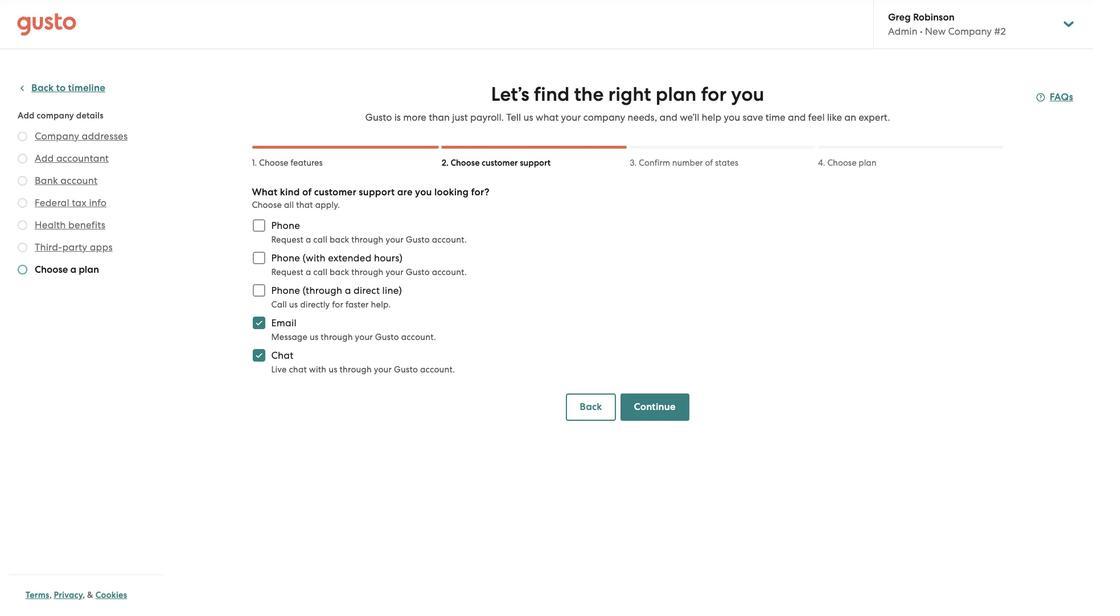 Task type: locate. For each thing, give the bounding box(es) containing it.
1 and from the left
[[660, 112, 678, 123]]

0 vertical spatial check image
[[18, 198, 27, 208]]

check image left add accountant
[[18, 154, 27, 164]]

1 vertical spatial call
[[314, 267, 328, 277]]

0 horizontal spatial for
[[332, 300, 344, 310]]

3 check image from the top
[[18, 176, 27, 186]]

phone down all
[[271, 220, 300, 231]]

company
[[37, 111, 74, 121], [584, 112, 626, 123]]

help.
[[371, 300, 391, 310]]

1 horizontal spatial back
[[580, 401, 603, 413]]

0 vertical spatial back
[[31, 82, 54, 94]]

1 horizontal spatial company
[[949, 26, 993, 37]]

a down (with
[[306, 267, 311, 277]]

2 check image from the top
[[18, 220, 27, 230]]

through down message us through your gusto account. at the left bottom
[[340, 365, 372, 375]]

chat
[[289, 365, 307, 375]]

faqs button
[[1037, 91, 1074, 104]]

1 , from the left
[[49, 590, 52, 601]]

and left we'll
[[660, 112, 678, 123]]

time
[[766, 112, 786, 123]]

1 vertical spatial check image
[[18, 220, 27, 230]]

1 phone from the top
[[271, 220, 300, 231]]

cookies
[[96, 590, 127, 601]]

Phone (with extended hours) checkbox
[[246, 246, 271, 271]]

customer inside what kind of customer support are you looking for? choose all that apply.
[[314, 186, 357, 198]]

check image for add
[[18, 154, 27, 164]]

request a call back through your gusto account. up direct
[[271, 267, 467, 277]]

#2
[[995, 26, 1007, 37]]

what
[[252, 186, 278, 198]]

request a call back through your gusto account. for phone
[[271, 235, 467, 245]]

federal
[[35, 197, 69, 209]]

1 horizontal spatial of
[[706, 158, 714, 168]]

choose for choose customer support
[[451, 158, 480, 168]]

check image for bank
[[18, 176, 27, 186]]

continue button
[[621, 394, 690, 421]]

call
[[271, 300, 287, 310]]

0 horizontal spatial customer
[[314, 186, 357, 198]]

request a call back through your gusto account.
[[271, 235, 467, 245], [271, 267, 467, 277]]

2 back from the top
[[330, 267, 349, 277]]

1 request from the top
[[271, 235, 304, 245]]

all
[[284, 200, 294, 210]]

0 horizontal spatial support
[[359, 186, 395, 198]]

company left #2
[[949, 26, 993, 37]]

add up bank
[[35, 153, 54, 164]]

1 horizontal spatial add
[[35, 153, 54, 164]]

0 horizontal spatial ,
[[49, 590, 52, 601]]

0 vertical spatial company
[[949, 26, 993, 37]]

your up live chat with us through your gusto account. at the left of the page
[[355, 332, 373, 342]]

through up direct
[[352, 267, 384, 277]]

1 check image from the top
[[18, 198, 27, 208]]

check image for company
[[18, 132, 27, 141]]

call us directly for faster help.
[[271, 300, 391, 310]]

your right what
[[561, 112, 581, 123]]

federal tax info
[[35, 197, 107, 209]]

2 call from the top
[[314, 267, 328, 277]]

0 horizontal spatial back
[[31, 82, 54, 94]]

phone up call at left
[[271, 285, 300, 296]]

1 vertical spatial back
[[330, 267, 349, 277]]

0 horizontal spatial company
[[35, 130, 79, 142]]

request a call back through your gusto account. up extended
[[271, 235, 467, 245]]

1 vertical spatial add
[[35, 153, 54, 164]]

expert.
[[859, 112, 891, 123]]

a up (with
[[306, 235, 311, 245]]

, left '&'
[[83, 590, 85, 601]]

plan inside choose a plan list
[[79, 264, 99, 276]]

gusto for phone (with extended hours)
[[406, 267, 430, 277]]

check image left health
[[18, 220, 27, 230]]

you for are
[[415, 186, 432, 198]]

1 back from the top
[[330, 235, 349, 245]]

back button
[[566, 394, 616, 421]]

back up phone (with extended hours)
[[330, 235, 349, 245]]

choose for choose plan
[[828, 158, 857, 168]]

0 vertical spatial request
[[271, 235, 304, 245]]

your inside let's find the right plan for you gusto is more than just payroll. tell us what your company needs, and we'll help you save time and feel like an expert.
[[561, 112, 581, 123]]

2 vertical spatial plan
[[79, 264, 99, 276]]

we'll
[[680, 112, 700, 123]]

gusto
[[365, 112, 392, 123], [406, 235, 430, 245], [406, 267, 430, 277], [375, 332, 399, 342], [394, 365, 418, 375]]

customer up apply.
[[314, 186, 357, 198]]

call up (with
[[314, 235, 328, 245]]

1 horizontal spatial plan
[[656, 83, 697, 106]]

for inside let's find the right plan for you gusto is more than just payroll. tell us what your company needs, and we'll help you save time and feel like an expert.
[[702, 83, 727, 106]]

check image
[[18, 132, 27, 141], [18, 154, 27, 164], [18, 176, 27, 186], [18, 243, 27, 252], [18, 265, 27, 275]]

0 vertical spatial plan
[[656, 83, 697, 106]]

2 vertical spatial you
[[415, 186, 432, 198]]

us
[[524, 112, 534, 123], [289, 300, 298, 310], [310, 332, 319, 342], [329, 365, 338, 375]]

back down phone (with extended hours)
[[330, 267, 349, 277]]

company down back to timeline button
[[37, 111, 74, 121]]

0 horizontal spatial and
[[660, 112, 678, 123]]

us inside let's find the right plan for you gusto is more than just payroll. tell us what your company needs, and we'll help you save time and feel like an expert.
[[524, 112, 534, 123]]

through up extended
[[352, 235, 384, 245]]

of left states
[[706, 158, 714, 168]]

company down the
[[584, 112, 626, 123]]

2 check image from the top
[[18, 154, 27, 164]]

1 vertical spatial back
[[580, 401, 603, 413]]

phone left (with
[[271, 252, 300, 264]]

0 horizontal spatial of
[[303, 186, 312, 198]]

2 vertical spatial phone
[[271, 285, 300, 296]]

back for phone (with extended hours)
[[330, 267, 349, 277]]

that
[[296, 200, 313, 210]]

add company details
[[18, 111, 104, 121]]

terms
[[26, 590, 49, 601]]

the
[[575, 83, 604, 106]]

back inside back to timeline button
[[31, 82, 54, 94]]

us right with
[[329, 365, 338, 375]]

admin
[[889, 26, 918, 37]]

check image for third-
[[18, 243, 27, 252]]

to
[[56, 82, 66, 94]]

states
[[716, 158, 739, 168]]

4 check image from the top
[[18, 243, 27, 252]]

through for phone (with extended hours)
[[352, 267, 384, 277]]

company down add company details
[[35, 130, 79, 142]]

check image left federal
[[18, 198, 27, 208]]

payroll.
[[471, 112, 504, 123]]

choose down the like
[[828, 158, 857, 168]]

check image left 'choose a plan'
[[18, 265, 27, 275]]

,
[[49, 590, 52, 601], [83, 590, 85, 601]]

1 vertical spatial phone
[[271, 252, 300, 264]]

2 request from the top
[[271, 267, 304, 277]]

Phone (through a direct line) checkbox
[[246, 278, 271, 303]]

phone (through a direct line)
[[271, 285, 402, 296]]

choose up "looking"
[[451, 158, 480, 168]]

privacy link
[[54, 590, 83, 601]]

choose inside choose a plan list
[[35, 264, 68, 276]]

of inside what kind of customer support are you looking for? choose all that apply.
[[303, 186, 312, 198]]

0 vertical spatial call
[[314, 235, 328, 245]]

1 horizontal spatial company
[[584, 112, 626, 123]]

Chat checkbox
[[246, 343, 271, 368]]

plan
[[656, 83, 697, 106], [859, 158, 877, 168], [79, 264, 99, 276]]

your for phone (with extended hours)
[[386, 267, 404, 277]]

, left "privacy" link
[[49, 590, 52, 601]]

and
[[660, 112, 678, 123], [788, 112, 806, 123]]

new
[[926, 26, 947, 37]]

for down phone (through a direct line)
[[332, 300, 344, 310]]

call for phone (with extended hours)
[[314, 267, 328, 277]]

you right the help
[[724, 112, 741, 123]]

check image
[[18, 198, 27, 208], [18, 220, 27, 230]]

customer up for?
[[482, 158, 518, 168]]

plan up we'll
[[656, 83, 697, 106]]

1 vertical spatial request a call back through your gusto account.
[[271, 267, 467, 277]]

plan down expert.
[[859, 158, 877, 168]]

of up "that"
[[303, 186, 312, 198]]

live
[[271, 365, 287, 375]]

back inside back button
[[580, 401, 603, 413]]

1 check image from the top
[[18, 132, 27, 141]]

for?
[[471, 186, 490, 198]]

2 horizontal spatial plan
[[859, 158, 877, 168]]

tax
[[72, 197, 87, 209]]

1 vertical spatial request
[[271, 267, 304, 277]]

1 horizontal spatial for
[[702, 83, 727, 106]]

needs,
[[628, 112, 658, 123]]

0 vertical spatial you
[[732, 83, 765, 106]]

(through
[[303, 285, 343, 296]]

extended
[[328, 252, 372, 264]]

1 request a call back through your gusto account. from the top
[[271, 235, 467, 245]]

what
[[536, 112, 559, 123]]

1 vertical spatial for
[[332, 300, 344, 310]]

customer
[[482, 158, 518, 168], [314, 186, 357, 198]]

greg robinson admin • new company #2
[[889, 11, 1007, 37]]

your down hours)
[[386, 267, 404, 277]]

third-party apps
[[35, 242, 113, 253]]

0 horizontal spatial plan
[[79, 264, 99, 276]]

check image left the third-
[[18, 243, 27, 252]]

1 vertical spatial plan
[[859, 158, 877, 168]]

1 vertical spatial company
[[35, 130, 79, 142]]

2 phone from the top
[[271, 252, 300, 264]]

1 vertical spatial of
[[303, 186, 312, 198]]

0 vertical spatial back
[[330, 235, 349, 245]]

1 vertical spatial support
[[359, 186, 395, 198]]

1 horizontal spatial and
[[788, 112, 806, 123]]

plan inside let's find the right plan for you gusto is more than just payroll. tell us what your company needs, and we'll help you save time and feel like an expert.
[[656, 83, 697, 106]]

more
[[404, 112, 427, 123]]

request
[[271, 235, 304, 245], [271, 267, 304, 277]]

back
[[31, 82, 54, 94], [580, 401, 603, 413]]

call down (with
[[314, 267, 328, 277]]

right
[[609, 83, 652, 106]]

check image down add company details
[[18, 132, 27, 141]]

find
[[534, 83, 570, 106]]

you right are
[[415, 186, 432, 198]]

than
[[429, 112, 450, 123]]

call
[[314, 235, 328, 245], [314, 267, 328, 277]]

us right tell
[[524, 112, 534, 123]]

check image left bank
[[18, 176, 27, 186]]

choose down what on the top
[[252, 200, 282, 210]]

0 vertical spatial phone
[[271, 220, 300, 231]]

a
[[306, 235, 311, 245], [70, 264, 76, 276], [306, 267, 311, 277], [345, 285, 351, 296]]

your
[[561, 112, 581, 123], [386, 235, 404, 245], [386, 267, 404, 277], [355, 332, 373, 342], [374, 365, 392, 375]]

1 horizontal spatial support
[[520, 158, 551, 168]]

support down what
[[520, 158, 551, 168]]

and left feel
[[788, 112, 806, 123]]

request up (with
[[271, 235, 304, 245]]

add inside add accountant button
[[35, 153, 54, 164]]

add accountant button
[[35, 152, 109, 165]]

confirm
[[639, 158, 671, 168]]

back
[[330, 235, 349, 245], [330, 267, 349, 277]]

details
[[76, 111, 104, 121]]

0 vertical spatial add
[[18, 111, 35, 121]]

back for back
[[580, 401, 603, 413]]

phone for phone (with extended hours)
[[271, 252, 300, 264]]

us right call at left
[[289, 300, 298, 310]]

through for phone
[[352, 235, 384, 245]]

account. for chat
[[420, 365, 455, 375]]

0 vertical spatial request a call back through your gusto account.
[[271, 235, 467, 245]]

choose up what on the top
[[259, 158, 289, 168]]

1 horizontal spatial customer
[[482, 158, 518, 168]]

for up the help
[[702, 83, 727, 106]]

3 phone from the top
[[271, 285, 300, 296]]

0 vertical spatial for
[[702, 83, 727, 106]]

1 horizontal spatial ,
[[83, 590, 85, 601]]

bank account button
[[35, 174, 98, 187]]

you inside what kind of customer support are you looking for? choose all that apply.
[[415, 186, 432, 198]]

a down third-party apps
[[70, 264, 76, 276]]

1 vertical spatial customer
[[314, 186, 357, 198]]

back to timeline button
[[18, 81, 105, 95]]

2 request a call back through your gusto account. from the top
[[271, 267, 467, 277]]

0 vertical spatial of
[[706, 158, 714, 168]]

support left are
[[359, 186, 395, 198]]

request down (with
[[271, 267, 304, 277]]

you up save
[[732, 83, 765, 106]]

confirm number of states
[[639, 158, 739, 168]]

line)
[[383, 285, 402, 296]]

your down message us through your gusto account. at the left bottom
[[374, 365, 392, 375]]

0 vertical spatial support
[[520, 158, 551, 168]]

your up hours)
[[386, 235, 404, 245]]

let's
[[491, 83, 530, 106]]

back for back to timeline
[[31, 82, 54, 94]]

0 horizontal spatial add
[[18, 111, 35, 121]]

add
[[18, 111, 35, 121], [35, 153, 54, 164]]

1 call from the top
[[314, 235, 328, 245]]

plan down "apps"
[[79, 264, 99, 276]]

account.
[[432, 235, 467, 245], [432, 267, 467, 277], [402, 332, 436, 342], [420, 365, 455, 375]]

add down back to timeline button
[[18, 111, 35, 121]]

choose down the third-
[[35, 264, 68, 276]]



Task type: describe. For each thing, give the bounding box(es) containing it.
timeline
[[68, 82, 105, 94]]

tell
[[507, 112, 521, 123]]

just
[[453, 112, 468, 123]]

gusto for chat
[[394, 365, 418, 375]]

your for phone
[[386, 235, 404, 245]]

Email checkbox
[[246, 311, 271, 336]]

apply.
[[315, 200, 340, 210]]

choose customer support
[[451, 158, 551, 168]]

company addresses
[[35, 130, 128, 142]]

continue
[[634, 401, 676, 413]]

0 horizontal spatial company
[[37, 111, 74, 121]]

support inside what kind of customer support are you looking for? choose all that apply.
[[359, 186, 395, 198]]

company inside let's find the right plan for you gusto is more than just payroll. tell us what your company needs, and we'll help you save time and feel like an expert.
[[584, 112, 626, 123]]

bank
[[35, 175, 58, 186]]

cookies button
[[96, 589, 127, 602]]

benefits
[[68, 219, 105, 231]]

company inside greg robinson admin • new company #2
[[949, 26, 993, 37]]

&
[[87, 590, 93, 601]]

us right the message
[[310, 332, 319, 342]]

0 vertical spatial customer
[[482, 158, 518, 168]]

feel
[[809, 112, 825, 123]]

faqs
[[1051, 91, 1074, 103]]

an
[[845, 112, 857, 123]]

your for chat
[[374, 365, 392, 375]]

add for add accountant
[[35, 153, 54, 164]]

privacy
[[54, 590, 83, 601]]

is
[[395, 112, 401, 123]]

number
[[673, 158, 704, 168]]

choose for choose features
[[259, 158, 289, 168]]

choose plan
[[828, 158, 877, 168]]

apps
[[90, 242, 113, 253]]

health benefits
[[35, 219, 105, 231]]

message
[[271, 332, 308, 342]]

health
[[35, 219, 66, 231]]

a up faster
[[345, 285, 351, 296]]

back for phone
[[330, 235, 349, 245]]

company addresses button
[[35, 129, 128, 143]]

faster
[[346, 300, 369, 310]]

choose features
[[259, 158, 323, 168]]

account
[[61, 175, 98, 186]]

direct
[[354, 285, 380, 296]]

check image for health
[[18, 220, 27, 230]]

a inside choose a plan list
[[70, 264, 76, 276]]

add for add company details
[[18, 111, 35, 121]]

of for number
[[706, 158, 714, 168]]

federal tax info button
[[35, 196, 107, 210]]

what kind of customer support are you looking for? choose all that apply.
[[252, 186, 490, 210]]

let's find the right plan for you gusto is more than just payroll. tell us what your company needs, and we'll help you save time and feel like an expert.
[[365, 83, 891, 123]]

with
[[309, 365, 327, 375]]

like
[[828, 112, 843, 123]]

directly
[[300, 300, 330, 310]]

call for phone
[[314, 235, 328, 245]]

(with
[[303, 252, 326, 264]]

third-
[[35, 242, 62, 253]]

message us through your gusto account.
[[271, 332, 436, 342]]

terms , privacy , & cookies
[[26, 590, 127, 601]]

you for for
[[732, 83, 765, 106]]

through down call us directly for faster help.
[[321, 332, 353, 342]]

of for kind
[[303, 186, 312, 198]]

company inside button
[[35, 130, 79, 142]]

request for phone
[[271, 235, 304, 245]]

phone for phone
[[271, 220, 300, 231]]

help
[[702, 112, 722, 123]]

save
[[743, 112, 764, 123]]

accountant
[[56, 153, 109, 164]]

info
[[89, 197, 107, 209]]

terms link
[[26, 590, 49, 601]]

phone for phone (through a direct line)
[[271, 285, 300, 296]]

choose a plan list
[[18, 129, 158, 279]]

choose inside what kind of customer support are you looking for? choose all that apply.
[[252, 200, 282, 210]]

gusto inside let's find the right plan for you gusto is more than just payroll. tell us what your company needs, and we'll help you save time and feel like an expert.
[[365, 112, 392, 123]]

gusto for phone
[[406, 235, 430, 245]]

are
[[398, 186, 413, 198]]

request for phone (with extended hours)
[[271, 267, 304, 277]]

check image for federal
[[18, 198, 27, 208]]

live chat with us through your gusto account.
[[271, 365, 455, 375]]

through for chat
[[340, 365, 372, 375]]

third-party apps button
[[35, 240, 113, 254]]

features
[[291, 158, 323, 168]]

bank account
[[35, 175, 98, 186]]

phone (with extended hours)
[[271, 252, 403, 264]]

1 vertical spatial you
[[724, 112, 741, 123]]

looking
[[435, 186, 469, 198]]

addresses
[[82, 130, 128, 142]]

choose for choose a plan
[[35, 264, 68, 276]]

choose a plan
[[35, 264, 99, 276]]

home image
[[17, 13, 76, 36]]

health benefits button
[[35, 218, 105, 232]]

robinson
[[914, 11, 955, 23]]

chat
[[271, 350, 294, 361]]

Phone checkbox
[[246, 213, 271, 238]]

email
[[271, 317, 297, 329]]

account. for phone (with extended hours)
[[432, 267, 467, 277]]

back to timeline
[[31, 82, 105, 94]]

hours)
[[374, 252, 403, 264]]

account. for phone
[[432, 235, 467, 245]]

5 check image from the top
[[18, 265, 27, 275]]

add accountant
[[35, 153, 109, 164]]

greg
[[889, 11, 911, 23]]

•
[[921, 26, 923, 37]]

2 and from the left
[[788, 112, 806, 123]]

2 , from the left
[[83, 590, 85, 601]]

request a call back through your gusto account. for phone (with extended hours)
[[271, 267, 467, 277]]



Task type: vqa. For each thing, say whether or not it's contained in the screenshot.
support to the top
yes



